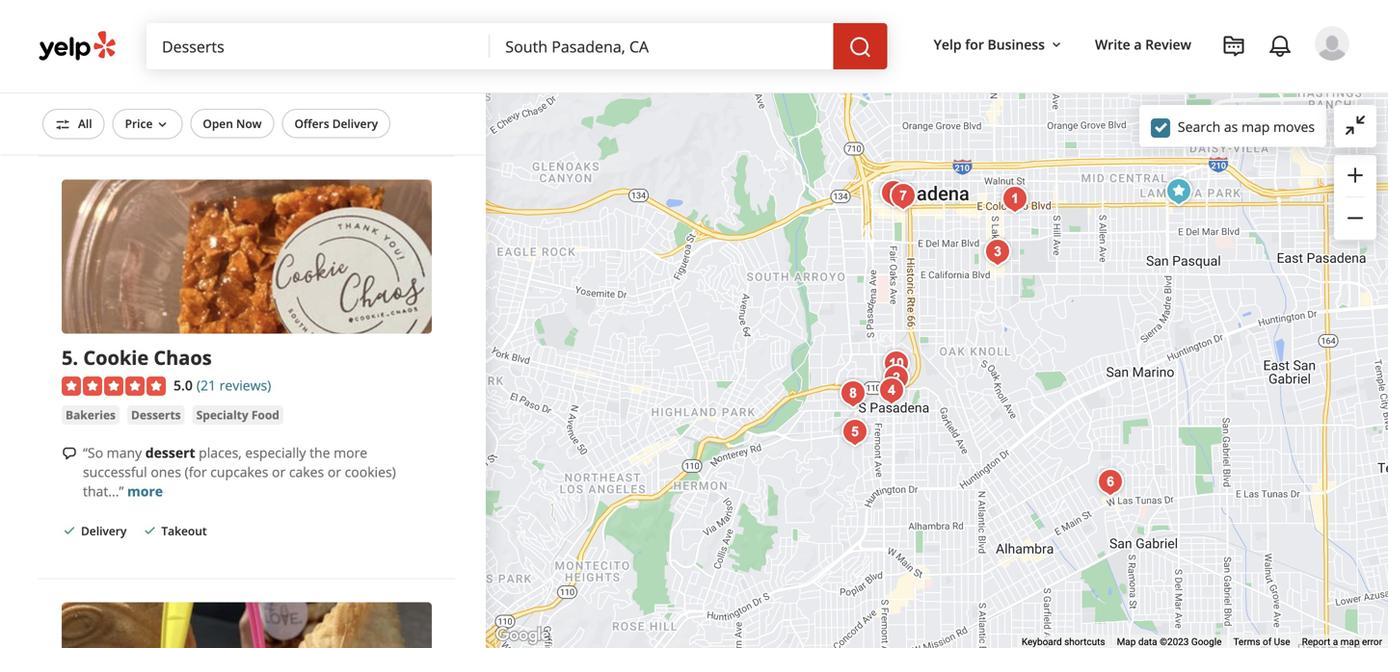 Task type: vqa. For each thing, say whether or not it's contained in the screenshot.
Write a Review at top right
yes



Task type: describe. For each thing, give the bounding box(es) containing it.
a for write
[[1134, 35, 1142, 53]]

food
[[251, 407, 279, 423]]

16 filter v2 image
[[55, 117, 70, 132]]

now
[[236, 116, 262, 132]]

a for report
[[1333, 637, 1338, 649]]

1 or from the left
[[272, 463, 286, 482]]

successful
[[83, 463, 147, 482]]

search as map moves
[[1178, 117, 1315, 136]]

desserts
[[131, 407, 181, 423]]

yelp for business
[[934, 35, 1045, 53]]

report a map error link
[[1302, 637, 1383, 649]]

open until 7:00 pm
[[62, 13, 184, 31]]

delivery inside button
[[332, 116, 378, 132]]

5.0 link
[[174, 374, 193, 395]]

more link for "so many
[[127, 483, 163, 501]]

many
[[107, 444, 142, 462]]

write a review
[[1095, 35, 1192, 53]]

.
[[73, 345, 78, 371]]

map
[[1117, 637, 1136, 649]]

try
[[289, 40, 306, 58]]

pillow talk image
[[979, 233, 1017, 272]]

cakes
[[289, 463, 324, 482]]

report a map error
[[1302, 637, 1383, 649]]

keyboard
[[1022, 637, 1062, 649]]

7:00
[[133, 13, 160, 31]]

0 horizontal spatial more
[[127, 483, 163, 501]]

that..."
[[83, 483, 124, 501]]

wait
[[123, 40, 149, 58]]

back
[[208, 40, 237, 58]]

bob b. image
[[1315, 26, 1350, 61]]

open now
[[203, 116, 262, 132]]

dessert
[[145, 444, 195, 462]]

keyboard shortcuts
[[1022, 637, 1106, 649]]

(21 reviews)
[[197, 376, 271, 395]]

google
[[1192, 637, 1222, 649]]

cookie chaos image
[[836, 414, 875, 452]]

2 to from the left
[[273, 40, 286, 58]]

©2023
[[1160, 637, 1189, 649]]

use
[[1274, 637, 1291, 649]]

cookies)
[[345, 463, 396, 482]]

bakeries link
[[62, 406, 120, 425]]

none field find
[[162, 36, 475, 57]]

l'moon creamery - pasadena image
[[996, 180, 1035, 219]]

cakes/other
[[334, 40, 408, 58]]

filters group
[[39, 109, 394, 139]]

yelp for business button
[[926, 27, 1072, 62]]

kona ice - central pasadena image
[[1160, 173, 1198, 211]]

"so
[[83, 444, 103, 462]]

all button
[[42, 109, 105, 139]]

1 to from the left
[[153, 40, 166, 58]]

terms of use link
[[1234, 637, 1291, 649]]

5
[[62, 345, 73, 371]]

and
[[143, 59, 167, 78]]

report
[[1302, 637, 1331, 649]]

zoom out image
[[1344, 207, 1367, 230]]

until
[[101, 13, 130, 31]]

write a review link
[[1088, 27, 1199, 62]]

of
[[1263, 637, 1272, 649]]

cute
[[264, 59, 291, 78]]

as
[[1224, 117, 1238, 136]]

"can't
[[83, 40, 120, 58]]

16 speech v2 image for "so
[[62, 446, 77, 462]]

Find text field
[[162, 36, 475, 57]]

kelley's kookies image
[[877, 345, 916, 384]]

here
[[240, 40, 269, 58]]

search image
[[849, 36, 872, 59]]

beard papa's image
[[875, 175, 913, 213]]

berry opera image
[[873, 372, 911, 411]]

takeout for 16 checkmark v2 icon
[[161, 524, 207, 539]]

16 chevron down v2 image
[[1049, 37, 1064, 53]]

open for open until 7:00 pm
[[62, 13, 98, 31]]

open for open now
[[203, 116, 233, 132]]

"so many dessert
[[83, 444, 195, 462]]

desserts link
[[127, 406, 185, 425]]

moves
[[1274, 117, 1315, 136]]



Task type: locate. For each thing, give the bounding box(es) containing it.
zoom in image
[[1344, 164, 1367, 187]]

cupcakes
[[210, 463, 268, 482]]

or
[[272, 463, 286, 482], [328, 463, 341, 482]]

projects image
[[1223, 35, 1246, 58]]

definitely
[[192, 59, 250, 78]]

0 vertical spatial map
[[1242, 117, 1270, 136]]

specialty food link
[[192, 406, 283, 425]]

to up and
[[153, 40, 166, 58]]

offers delivery
[[295, 116, 378, 132]]

5.0
[[174, 376, 193, 395]]

all
[[78, 116, 92, 132]]

offers delivery button
[[282, 109, 391, 138]]

1 vertical spatial 16 speech v2 image
[[62, 446, 77, 462]]

business
[[988, 35, 1045, 53]]

delivery for 16 checkmark v2 icon
[[81, 524, 127, 539]]

bakeries button
[[62, 406, 120, 425]]

1 horizontal spatial or
[[328, 463, 341, 482]]

cookie chaos link
[[83, 345, 212, 371]]

2 horizontal spatial more
[[373, 59, 409, 78]]

1 vertical spatial the
[[310, 444, 330, 462]]

simplee boba image
[[834, 375, 873, 414]]

map for error
[[1341, 637, 1360, 649]]

None search field
[[147, 23, 891, 69]]

16 speech v2 image for "can't
[[62, 42, 77, 58]]

pm
[[163, 13, 184, 31]]

more link for "can't wait to come back here to try the cakes/other
[[373, 59, 409, 78]]

open
[[62, 13, 98, 31], [203, 116, 233, 132]]

None field
[[162, 36, 475, 57], [506, 36, 818, 57]]

open up "can't
[[62, 13, 98, 31]]

reviews)
[[219, 376, 271, 395]]

2 vertical spatial a
[[1333, 637, 1338, 649]]

write
[[1095, 35, 1131, 53]]

places, especially the more successful ones (for cupcakes or cakes or cookies) that..."
[[83, 444, 396, 501]]

to left try
[[273, 40, 286, 58]]

0 horizontal spatial none field
[[162, 36, 475, 57]]

keyboard shortcuts button
[[1022, 636, 1106, 649]]

to
[[153, 40, 166, 58], [273, 40, 286, 58]]

0 vertical spatial takeout
[[161, 100, 207, 116]]

1 vertical spatial a
[[253, 59, 261, 78]]

or down especially
[[272, 463, 286, 482]]

0 vertical spatial 16 speech v2 image
[[62, 42, 77, 58]]

0 horizontal spatial map
[[1242, 117, 1270, 136]]

search
[[1178, 117, 1221, 136]]

specialty
[[196, 407, 248, 423]]

yelp
[[934, 35, 962, 53]]

16 speech v2 image
[[62, 42, 77, 58], [62, 446, 77, 462]]

the inside places, especially the more successful ones (for cupcakes or cakes or cookies) that..."
[[310, 444, 330, 462]]

1 horizontal spatial open
[[203, 116, 233, 132]]

16 checkmark v2 image left 16 checkmark v2 icon
[[62, 523, 77, 539]]

a inside "can't wait to come back here to try the cakes/other desserts and it's definitely a cute bakery to..." more
[[253, 59, 261, 78]]

delivery down desserts
[[81, 100, 127, 116]]

come
[[169, 40, 204, 58]]

more inside "can't wait to come back here to try the cakes/other desserts and it's definitely a cute bakery to..." more
[[373, 59, 409, 78]]

1 vertical spatial more
[[334, 444, 367, 462]]

16 checkmark v2 image up price
[[142, 100, 158, 115]]

price
[[125, 116, 153, 132]]

google image
[[491, 624, 554, 649]]

more link down cakes/other
[[373, 59, 409, 78]]

16 checkmark v2 image
[[62, 100, 77, 115], [142, 100, 158, 115], [62, 523, 77, 539]]

Near text field
[[506, 36, 818, 57]]

i like pie bakeshop - pasadena image
[[884, 177, 923, 216]]

5 star rating image
[[62, 377, 166, 396]]

the up bakery
[[310, 40, 330, 58]]

error
[[1362, 637, 1383, 649]]

1 vertical spatial map
[[1341, 637, 1360, 649]]

2 16 speech v2 image from the top
[[62, 446, 77, 462]]

open inside button
[[203, 116, 233, 132]]

more down ones
[[127, 483, 163, 501]]

5 . cookie chaos
[[62, 345, 212, 371]]

2 horizontal spatial a
[[1333, 637, 1338, 649]]

or right cakes
[[328, 463, 341, 482]]

more up cookies)
[[334, 444, 367, 462]]

chaos
[[154, 345, 212, 371]]

map region
[[296, 0, 1388, 649]]

map data ©2023 google
[[1117, 637, 1222, 649]]

1 vertical spatial open
[[203, 116, 233, 132]]

a
[[1134, 35, 1142, 53], [253, 59, 261, 78], [1333, 637, 1338, 649]]

2 none field from the left
[[506, 36, 818, 57]]

16 checkmark v2 image up 16 filter v2 image
[[62, 100, 77, 115]]

review
[[1146, 35, 1192, 53]]

1 takeout from the top
[[161, 100, 207, 116]]

terms of use
[[1234, 637, 1291, 649]]

specialty food
[[196, 407, 279, 423]]

for
[[965, 35, 984, 53]]

takeout
[[161, 100, 207, 116], [161, 524, 207, 539]]

to..."
[[341, 59, 370, 78]]

offers
[[295, 116, 329, 132]]

1 none field from the left
[[162, 36, 475, 57]]

1 horizontal spatial more link
[[373, 59, 409, 78]]

a right write in the right of the page
[[1134, 35, 1142, 53]]

map left the error at the right
[[1341, 637, 1360, 649]]

takeout right 16 checkmark v2 icon
[[161, 524, 207, 539]]

delivery right offers
[[332, 116, 378, 132]]

the inside "can't wait to come back here to try the cakes/other desserts and it's definitely a cute bakery to..." more
[[310, 40, 330, 58]]

the
[[310, 40, 330, 58], [310, 444, 330, 462]]

0 vertical spatial more
[[373, 59, 409, 78]]

with love, image
[[1091, 464, 1130, 502]]

0 vertical spatial the
[[310, 40, 330, 58]]

data
[[1139, 637, 1158, 649]]

desserts
[[83, 59, 140, 78]]

0 vertical spatial a
[[1134, 35, 1142, 53]]

0 horizontal spatial a
[[253, 59, 261, 78]]

desserts button
[[127, 406, 185, 425]]

more link down ones
[[127, 483, 163, 501]]

1 horizontal spatial map
[[1341, 637, 1360, 649]]

user actions element
[[918, 24, 1377, 143]]

2 takeout from the top
[[161, 524, 207, 539]]

more link
[[373, 59, 409, 78], [127, 483, 163, 501]]

bakeries
[[66, 407, 116, 423]]

2 the from the top
[[310, 444, 330, 462]]

delivery
[[81, 100, 127, 116], [332, 116, 378, 132], [81, 524, 127, 539]]

places,
[[199, 444, 242, 462]]

especially
[[245, 444, 306, 462]]

takeout for 16 checkmark v2 image above price
[[161, 100, 207, 116]]

"can't wait to come back here to try the cakes/other desserts and it's definitely a cute bakery to..." more
[[83, 40, 409, 78]]

group
[[1334, 155, 1377, 240]]

map for moves
[[1242, 117, 1270, 136]]

0 vertical spatial open
[[62, 13, 98, 31]]

0 horizontal spatial open
[[62, 13, 98, 31]]

1 the from the top
[[310, 40, 330, 58]]

(21 reviews) link
[[197, 374, 271, 395]]

a right report
[[1333, 637, 1338, 649]]

terms
[[1234, 637, 1261, 649]]

map
[[1242, 117, 1270, 136], [1341, 637, 1360, 649]]

the up cakes
[[310, 444, 330, 462]]

ones
[[151, 463, 181, 482]]

0 horizontal spatial to
[[153, 40, 166, 58]]

0 horizontal spatial more link
[[127, 483, 163, 501]]

16 checkmark v2 image
[[142, 523, 158, 539]]

none field near
[[506, 36, 818, 57]]

a inside "link"
[[1134, 35, 1142, 53]]

more inside places, especially the more successful ones (for cupcakes or cakes or cookies) that..."
[[334, 444, 367, 462]]

more
[[373, 59, 409, 78], [334, 444, 367, 462], [127, 483, 163, 501]]

delivery for 16 checkmark v2 image above price
[[81, 100, 127, 116]]

open left now
[[203, 116, 233, 132]]

price button
[[112, 109, 183, 139]]

1 vertical spatial more link
[[127, 483, 163, 501]]

notifications image
[[1269, 35, 1292, 58]]

collapse map image
[[1344, 114, 1367, 137]]

1 horizontal spatial more
[[334, 444, 367, 462]]

shortcuts
[[1065, 637, 1106, 649]]

1 16 speech v2 image from the top
[[62, 42, 77, 58]]

1 horizontal spatial none field
[[506, 36, 818, 57]]

2 vertical spatial more
[[127, 483, 163, 501]]

specialty food button
[[192, 406, 283, 425]]

open now button
[[190, 109, 274, 138]]

2 or from the left
[[328, 463, 341, 482]]

1 horizontal spatial a
[[1134, 35, 1142, 53]]

bakery
[[295, 59, 338, 78]]

0 vertical spatial more link
[[373, 59, 409, 78]]

takeout up 16 chevron down v2 icon
[[161, 100, 207, 116]]

0 horizontal spatial or
[[272, 463, 286, 482]]

delivery down that..."
[[81, 524, 127, 539]]

(21
[[197, 376, 216, 395]]

cookie
[[83, 345, 149, 371]]

16 chevron down v2 image
[[155, 117, 170, 132]]

1 horizontal spatial to
[[273, 40, 286, 58]]

16 speech v2 image left "can't
[[62, 42, 77, 58]]

more down cakes/other
[[373, 59, 409, 78]]

16 speech v2 image left "so
[[62, 446, 77, 462]]

frances patisserie image
[[877, 360, 916, 398]]

1 vertical spatial takeout
[[161, 524, 207, 539]]

a down here
[[253, 59, 261, 78]]

map right as
[[1242, 117, 1270, 136]]

it's
[[171, 59, 188, 78]]

(for
[[185, 463, 207, 482]]



